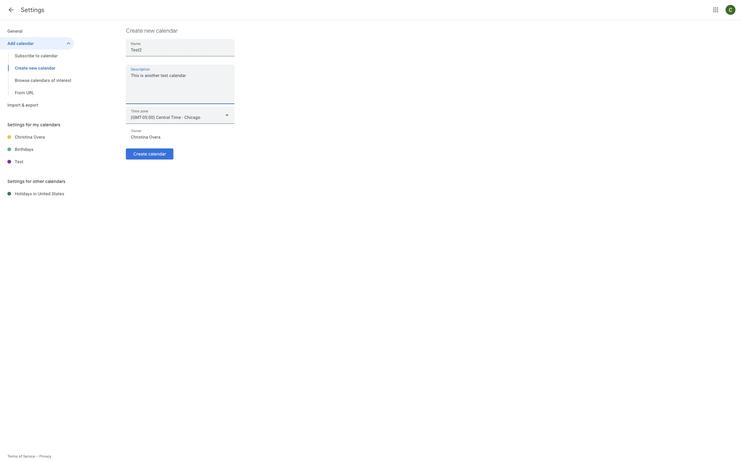 Task type: locate. For each thing, give the bounding box(es) containing it.
holidays
[[15, 192, 32, 197]]

holidays in united states tree item
[[0, 188, 74, 200]]

new
[[144, 27, 155, 35], [29, 66, 37, 71]]

2 vertical spatial settings
[[7, 179, 25, 185]]

0 vertical spatial settings
[[21, 6, 44, 14]]

of
[[51, 78, 55, 83], [19, 455, 22, 459]]

calendars for other
[[45, 179, 65, 185]]

create calendar button
[[126, 147, 174, 162]]

2 vertical spatial calendars
[[45, 179, 65, 185]]

create new calendar
[[126, 27, 178, 35], [15, 66, 55, 71]]

calendars right the my
[[40, 122, 60, 128]]

export
[[26, 103, 38, 108]]

for for other
[[26, 179, 32, 185]]

1 vertical spatial new
[[29, 66, 37, 71]]

0 vertical spatial calendars
[[31, 78, 50, 83]]

calendars
[[31, 78, 50, 83], [40, 122, 60, 128], [45, 179, 65, 185]]

1 horizontal spatial of
[[51, 78, 55, 83]]

browse
[[15, 78, 30, 83]]

calendar
[[156, 27, 178, 35], [16, 41, 34, 46], [41, 53, 58, 58], [38, 66, 55, 71], [148, 151, 166, 157]]

calendars up "states"
[[45, 179, 65, 185]]

None text field
[[126, 72, 234, 102]]

1 vertical spatial for
[[26, 179, 32, 185]]

christina overa
[[15, 135, 45, 140]]

general
[[7, 29, 23, 34]]

&
[[22, 103, 24, 108]]

1 vertical spatial settings
[[7, 122, 25, 128]]

from
[[15, 90, 25, 95]]

settings
[[21, 6, 44, 14], [7, 122, 25, 128], [7, 179, 25, 185]]

birthdays tree item
[[0, 143, 74, 156]]

settings right go back image at top
[[21, 6, 44, 14]]

1 horizontal spatial create new calendar
[[126, 27, 178, 35]]

None text field
[[131, 46, 230, 54], [131, 133, 230, 142], [131, 46, 230, 54], [131, 133, 230, 142]]

1 vertical spatial of
[[19, 455, 22, 459]]

0 vertical spatial create
[[126, 27, 143, 35]]

birthdays
[[15, 147, 33, 152]]

other
[[33, 179, 44, 185]]

1 horizontal spatial new
[[144, 27, 155, 35]]

create inside group
[[15, 66, 28, 71]]

tree
[[0, 25, 74, 111]]

from url
[[15, 90, 34, 95]]

None field
[[126, 107, 234, 124]]

terms of service link
[[7, 455, 35, 459]]

0 vertical spatial create new calendar
[[126, 27, 178, 35]]

calendars up url
[[31, 78, 50, 83]]

for left the my
[[26, 122, 32, 128]]

0 horizontal spatial of
[[19, 455, 22, 459]]

settings up holidays on the left top
[[7, 179, 25, 185]]

united
[[38, 192, 51, 197]]

2 for from the top
[[26, 179, 32, 185]]

for
[[26, 122, 32, 128], [26, 179, 32, 185]]

2 vertical spatial create
[[133, 151, 147, 157]]

create inside button
[[133, 151, 147, 157]]

calendar inside tree item
[[16, 41, 34, 46]]

terms of service – privacy
[[7, 455, 51, 459]]

of right terms
[[19, 455, 22, 459]]

0 horizontal spatial create new calendar
[[15, 66, 55, 71]]

service
[[23, 455, 35, 459]]

0 vertical spatial of
[[51, 78, 55, 83]]

settings for settings for other calendars
[[7, 179, 25, 185]]

1 vertical spatial calendars
[[40, 122, 60, 128]]

settings for settings for my calendars
[[7, 122, 25, 128]]

group
[[0, 50, 74, 99]]

go back image
[[7, 6, 15, 14]]

import
[[7, 103, 21, 108]]

for for my
[[26, 122, 32, 128]]

settings for my calendars
[[7, 122, 60, 128]]

1 for from the top
[[26, 122, 32, 128]]

privacy link
[[39, 455, 51, 459]]

settings up christina
[[7, 122, 25, 128]]

1 vertical spatial create
[[15, 66, 28, 71]]

1 vertical spatial create new calendar
[[15, 66, 55, 71]]

0 vertical spatial for
[[26, 122, 32, 128]]

for left the other
[[26, 179, 32, 185]]

0 horizontal spatial new
[[29, 66, 37, 71]]

of left interest on the top of the page
[[51, 78, 55, 83]]

0 vertical spatial new
[[144, 27, 155, 35]]

terms
[[7, 455, 18, 459]]

create
[[126, 27, 143, 35], [15, 66, 28, 71], [133, 151, 147, 157]]

test
[[15, 160, 23, 164]]



Task type: vqa. For each thing, say whether or not it's contained in the screenshot.
URL
yes



Task type: describe. For each thing, give the bounding box(es) containing it.
new inside group
[[29, 66, 37, 71]]

states
[[52, 192, 64, 197]]

holidays in united states
[[15, 192, 64, 197]]

my
[[33, 122, 39, 128]]

create new calendar inside group
[[15, 66, 55, 71]]

test tree item
[[0, 156, 74, 168]]

calendars for my
[[40, 122, 60, 128]]

christina overa tree item
[[0, 131, 74, 143]]

christina
[[15, 135, 32, 140]]

in
[[33, 192, 37, 197]]

subscribe to calendar
[[15, 53, 58, 58]]

browse calendars of interest
[[15, 78, 71, 83]]

privacy
[[39, 455, 51, 459]]

group containing subscribe to calendar
[[0, 50, 74, 99]]

settings for settings
[[21, 6, 44, 14]]

birthdays link
[[15, 143, 74, 156]]

add calendar
[[7, 41, 34, 46]]

create for group containing subscribe to calendar
[[15, 66, 28, 71]]

url
[[26, 90, 34, 95]]

–
[[36, 455, 38, 459]]

add calendar tree item
[[0, 37, 74, 50]]

calendars inside group
[[31, 78, 50, 83]]

calendar inside button
[[148, 151, 166, 157]]

holidays in united states link
[[15, 188, 74, 200]]

test link
[[15, 156, 74, 168]]

to
[[36, 53, 40, 58]]

tree containing general
[[0, 25, 74, 111]]

settings for my calendars tree
[[0, 131, 74, 168]]

add
[[7, 41, 15, 46]]

create for create calendar button
[[133, 151, 147, 157]]

import & export
[[7, 103, 38, 108]]

settings heading
[[21, 6, 44, 14]]

overa
[[34, 135, 45, 140]]

create calendar
[[133, 151, 166, 157]]

subscribe
[[15, 53, 34, 58]]

interest
[[56, 78, 71, 83]]

settings for other calendars
[[7, 179, 65, 185]]



